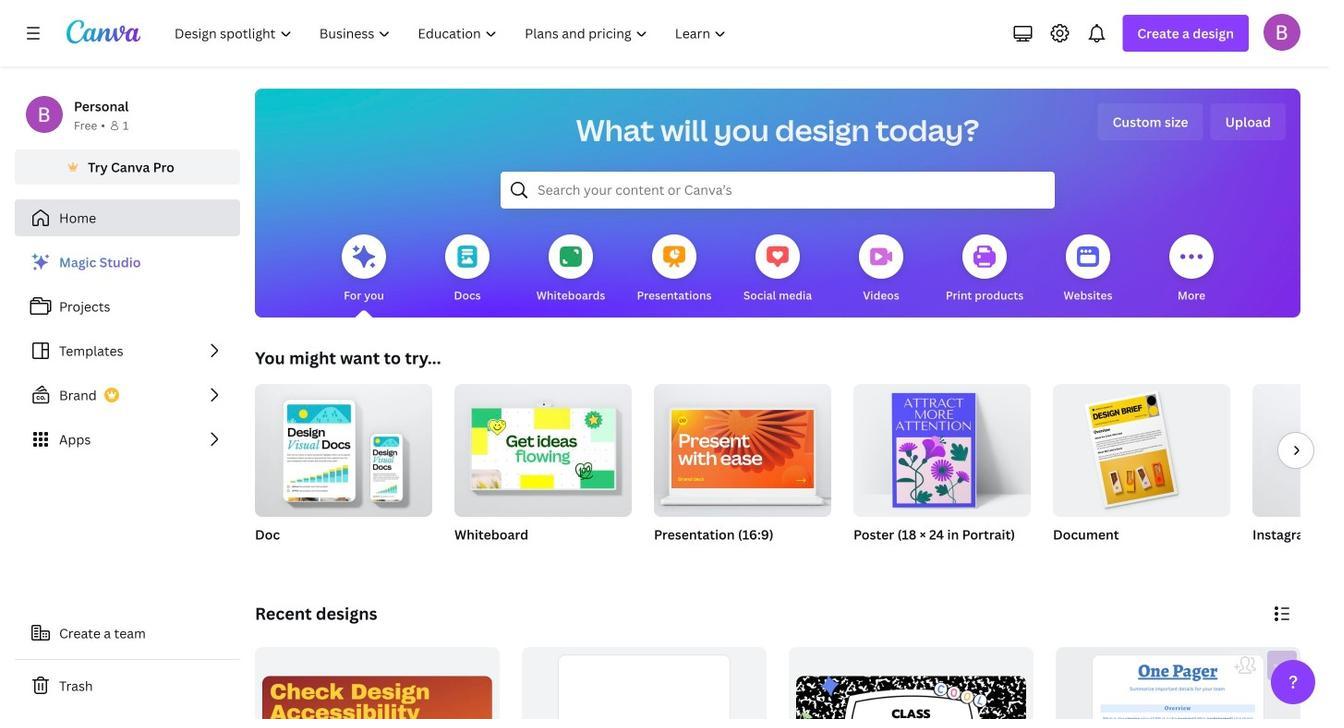Task type: vqa. For each thing, say whether or not it's contained in the screenshot.
Search search field
yes



Task type: describe. For each thing, give the bounding box(es) containing it.
Search search field
[[538, 173, 1018, 208]]



Task type: locate. For each thing, give the bounding box(es) containing it.
top level navigation element
[[163, 15, 742, 52]]

list
[[15, 244, 240, 458]]

group
[[255, 377, 432, 567], [255, 377, 432, 517], [455, 377, 632, 567], [455, 377, 632, 517], [654, 377, 832, 567], [654, 377, 832, 517], [854, 384, 1031, 567], [854, 384, 1031, 517], [1053, 384, 1231, 567], [1253, 384, 1331, 567], [255, 648, 500, 720], [522, 648, 767, 720], [1056, 648, 1301, 720]]

bob builder image
[[1264, 14, 1301, 51]]

None search field
[[501, 172, 1055, 209]]



